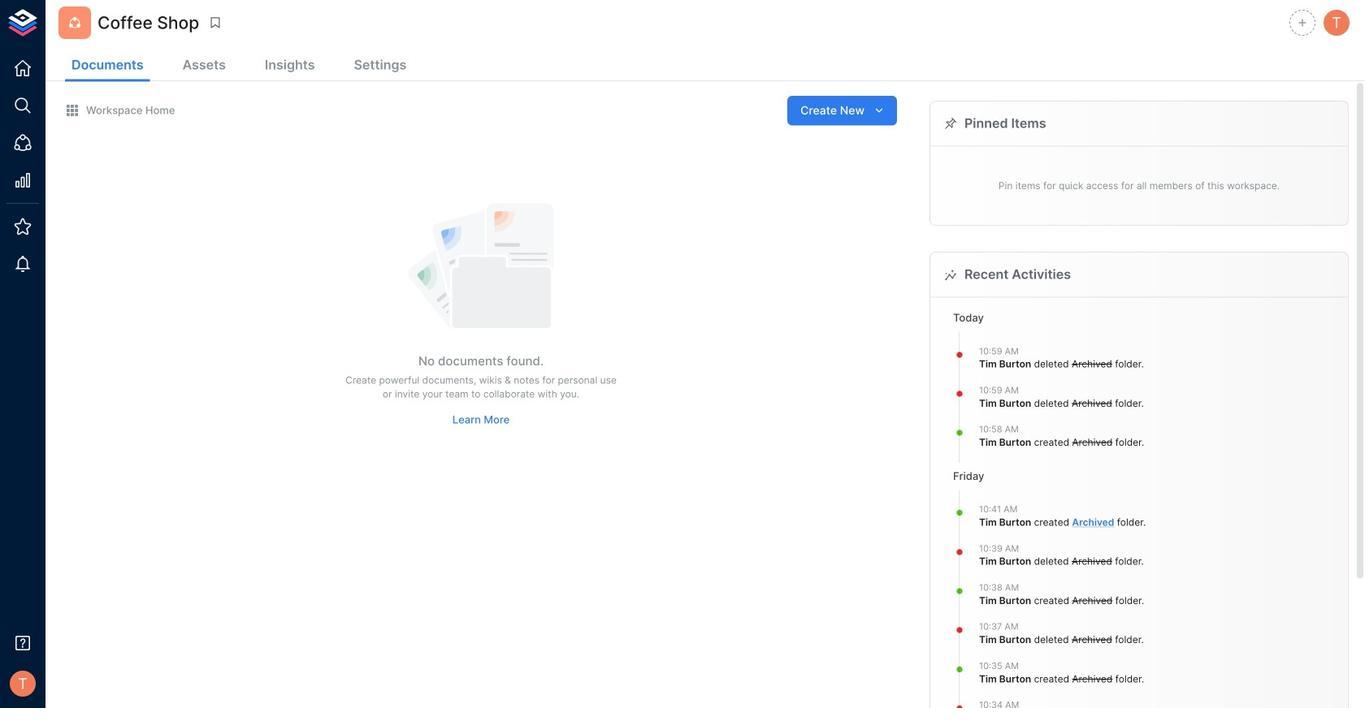 Task type: describe. For each thing, give the bounding box(es) containing it.
bookmark image
[[208, 15, 223, 30]]



Task type: vqa. For each thing, say whether or not it's contained in the screenshot.
Bookmark image
yes



